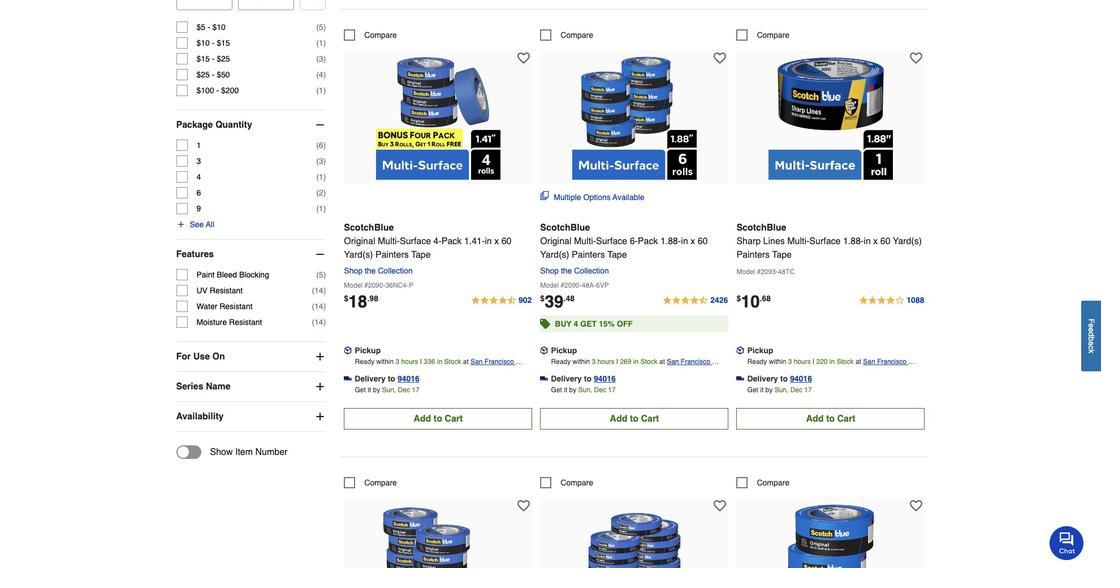Task type: vqa. For each thing, say whether or not it's contained in the screenshot.


Task type: locate. For each thing, give the bounding box(es) containing it.
x
[[495, 236, 499, 247], [691, 236, 696, 247], [874, 236, 878, 247]]

1 horizontal spatial 2090-
[[565, 282, 582, 290]]

- for $5
[[208, 23, 210, 32]]

scotchblue inside scotchblue sharp lines multi-surface 1.88-in x 60 yard(s) painters tape
[[737, 223, 787, 233]]

( 3 ) up ( 4 )
[[316, 54, 326, 63]]

ready within 3 hours | 336 in stock at san francisco lowe's
[[355, 358, 516, 377]]

902 button
[[471, 294, 533, 308]]

9
[[197, 204, 201, 213]]

| inside ready within 3 hours | 336 in stock at san francisco lowe's
[[420, 358, 422, 366]]

0 horizontal spatial get it by sun, dec 17
[[355, 386, 420, 394]]

p
[[409, 282, 414, 290]]

-
[[208, 23, 210, 32], [212, 38, 215, 47], [212, 54, 215, 63], [212, 70, 215, 79], [216, 86, 219, 95]]

1 x from the left
[[495, 236, 499, 247]]

2 ( 5 ) from the top
[[316, 270, 326, 279]]

add for 2nd add to cart button from right
[[610, 414, 628, 424]]

add to cart down ready within 3 hours | 220 in stock at san francisco lowe's
[[807, 414, 856, 424]]

0 horizontal spatial pickup
[[355, 346, 381, 355]]

tape inside scotchblue original multi-surface 6-pack 1.88-in x 60 yard(s) painters tape
[[608, 250, 627, 260]]

2090- for scotchblue original multi-surface 6-pack 1.88-in x 60 yard(s) painters tape
[[565, 282, 582, 290]]

2 horizontal spatial painters
[[737, 250, 770, 260]]

( 6 )
[[316, 141, 326, 150]]

1 up ( 4 )
[[319, 38, 323, 47]]

painters down sharp
[[737, 250, 770, 260]]

2 horizontal spatial truck filled image
[[737, 375, 745, 383]]

2 horizontal spatial 60
[[881, 236, 891, 247]]

add down ready within 3 hours | 220 in stock at san francisco lowe's
[[807, 414, 824, 424]]

0 horizontal spatial tape
[[411, 250, 431, 260]]

uv resistant
[[197, 286, 243, 295]]

$ right 902 in the left of the page
[[541, 294, 545, 303]]

hours inside ready within 3 hours | 220 in stock at san francisco lowe's
[[794, 358, 811, 366]]

2 francisco from the left
[[681, 358, 711, 366]]

1 horizontal spatial dec
[[595, 386, 607, 394]]

collection up the "36nc4-"
[[378, 266, 413, 275]]

the up model # 2090-48a-6vp
[[561, 266, 572, 275]]

| left 269
[[617, 358, 619, 366]]

scotchblue original multi-surface 3-pack 1.88-in x 60 yard(s) painters tape image
[[769, 503, 894, 569]]

scotchblue for scotchblue sharp lines multi-surface 1.88-in x 60 yard(s) painters tape
[[737, 223, 787, 233]]

0 horizontal spatial ready
[[355, 358, 375, 366]]

2090- up .48
[[565, 282, 582, 290]]

$25 up $100
[[197, 70, 210, 79]]

cart
[[445, 414, 463, 424], [641, 414, 660, 424], [838, 414, 856, 424]]

pack down available
[[638, 236, 658, 247]]

0 horizontal spatial $10
[[197, 38, 210, 47]]

0 horizontal spatial san francisco lowe's button
[[471, 356, 533, 377]]

2 5 from the top
[[319, 270, 323, 279]]

stock right '220'
[[837, 358, 854, 366]]

2 shop the collection from the left
[[541, 266, 609, 275]]

0 horizontal spatial collection
[[378, 266, 413, 275]]

$
[[344, 294, 349, 303], [541, 294, 545, 303], [737, 294, 741, 303]]

1 horizontal spatial $15
[[217, 38, 230, 47]]

1 original from the left
[[344, 236, 375, 247]]

3 14 from the top
[[315, 318, 323, 327]]

compare inside 1002650072 element
[[757, 479, 790, 488]]

dec
[[398, 386, 410, 394], [595, 386, 607, 394], [791, 386, 803, 394]]

surface left 4-
[[400, 236, 431, 247]]

$25
[[217, 54, 230, 63], [197, 70, 210, 79]]

( 14 ) for water resistant
[[312, 302, 326, 311]]

| inside ready within 3 hours | 269 in stock at san francisco lowe's
[[617, 358, 619, 366]]

2 horizontal spatial 4
[[574, 320, 579, 329]]

2 pickup from the left
[[551, 346, 577, 355]]

1 1.88- from the left
[[661, 236, 682, 247]]

0 horizontal spatial 60
[[502, 236, 512, 247]]

in inside ready within 3 hours | 220 in stock at san francisco lowe's
[[830, 358, 835, 366]]

1 horizontal spatial pack
[[638, 236, 658, 247]]

compare for 1002939272 element
[[365, 30, 397, 39]]

1 vertical spatial ( 14 )
[[312, 302, 326, 311]]

1 horizontal spatial |
[[617, 358, 619, 366]]

2 delivery to 94016 from the left
[[551, 374, 616, 383]]

francisco inside ready within 3 hours | 336 in stock at san francisco lowe's
[[485, 358, 514, 366]]

hours left 269
[[598, 358, 615, 366]]

1 horizontal spatial 17
[[609, 386, 616, 394]]

surface inside scotchblue original multi-surface 4-pack 1.41-in x 60 yard(s) painters tape
[[400, 236, 431, 247]]

) for $25 - $50
[[323, 70, 326, 79]]

1.88-
[[661, 236, 682, 247], [844, 236, 864, 247]]

add to cart button
[[344, 408, 533, 430], [541, 408, 729, 430], [737, 408, 926, 430]]

2 tape from the left
[[608, 250, 627, 260]]

1 pickup from the left
[[355, 346, 381, 355]]

) for 1
[[323, 141, 326, 150]]

compare inside 5004908949 element
[[365, 479, 397, 488]]

original inside scotchblue original multi-surface 4-pack 1.41-in x 60 yard(s) painters tape
[[344, 236, 375, 247]]

scotchblue inside scotchblue original multi-surface 6-pack 1.88-in x 60 yard(s) painters tape
[[541, 223, 590, 233]]

in inside scotchblue original multi-surface 4-pack 1.41-in x 60 yard(s) painters tape
[[485, 236, 492, 247]]

within for ready within 3 hours | 269 in stock at san francisco lowe's
[[573, 358, 590, 366]]

17 down ready within 3 hours | 220 in stock at san francisco lowe's
[[805, 386, 812, 394]]

1 vertical spatial 14
[[315, 302, 323, 311]]

resistant for water resistant
[[220, 302, 253, 311]]

) for 3
[[323, 157, 326, 166]]

3 94016 from the left
[[791, 374, 813, 383]]

6 up 2
[[319, 141, 323, 150]]

stock right 336
[[444, 358, 461, 366]]

2 painters from the left
[[572, 250, 605, 260]]

minus image inside package quantity button
[[315, 119, 326, 131]]

compare inside 1002939272 element
[[365, 30, 397, 39]]

1 horizontal spatial multi-
[[574, 236, 596, 247]]

pack inside scotchblue original multi-surface 4-pack 1.41-in x 60 yard(s) painters tape
[[442, 236, 462, 247]]

( 1 ) for 9
[[316, 204, 326, 213]]

scotchblue original multi-surface 4-pack 1.41-in x 60 yard(s) painters tape
[[344, 223, 512, 260]]

the up model # 2090-36nc4-p
[[365, 266, 376, 275]]

( for 4
[[316, 173, 319, 182]]

0 vertical spatial minus image
[[315, 119, 326, 131]]

within left '220'
[[769, 358, 787, 366]]

18
[[349, 292, 368, 312]]

e
[[1088, 324, 1097, 328], [1088, 328, 1097, 333]]

pickup down buy
[[551, 346, 577, 355]]

3 hours from the left
[[794, 358, 811, 366]]

dec for 269
[[595, 386, 607, 394]]

get it by sun, dec 17 down ready within 3 hours | 269 in stock at san francisco lowe's
[[552, 386, 616, 394]]

plus image for availability
[[315, 411, 326, 423]]

at inside ready within 3 hours | 336 in stock at san francisco lowe's
[[463, 358, 469, 366]]

show item number
[[210, 448, 288, 458]]

hours for 269
[[598, 358, 615, 366]]

san inside ready within 3 hours | 336 in stock at san francisco lowe's
[[471, 358, 483, 366]]

ready for ready within 3 hours | 336 in stock at san francisco lowe's
[[355, 358, 375, 366]]

shop
[[344, 266, 363, 275], [541, 266, 559, 275]]

sun, down ready within 3 hours | 269 in stock at san francisco lowe's
[[579, 386, 593, 394]]

model up 39
[[541, 282, 559, 290]]

in
[[485, 236, 492, 247], [682, 236, 689, 247], [864, 236, 871, 247], [437, 358, 443, 366], [634, 358, 639, 366], [830, 358, 835, 366]]

moisture resistant
[[197, 318, 262, 327]]

3 san from the left
[[864, 358, 876, 366]]

1 horizontal spatial sun,
[[579, 386, 593, 394]]

buy 4 get 15% off
[[555, 320, 633, 329]]

6 up 9
[[197, 188, 201, 197]]

( 1 ) for $100 - $200
[[316, 86, 326, 95]]

| left 336
[[420, 358, 422, 366]]

2 ( 14 ) from the top
[[312, 302, 326, 311]]

heart outline image
[[518, 52, 530, 64], [714, 52, 727, 64], [518, 500, 530, 513], [714, 500, 727, 513], [911, 500, 923, 513]]

14 ) from the top
[[323, 318, 326, 327]]

ready inside ready within 3 hours | 336 in stock at san francisco lowe's
[[355, 358, 375, 366]]

1 ) from the top
[[323, 23, 326, 32]]

compare for 1002690432 element
[[561, 479, 594, 488]]

cart for 2nd add to cart button from right
[[641, 414, 660, 424]]

2 multi- from the left
[[574, 236, 596, 247]]

1 horizontal spatial 4
[[319, 70, 323, 79]]

1 it from the left
[[368, 386, 371, 394]]

14 for moisture resistant
[[315, 318, 323, 327]]

3 sun, from the left
[[775, 386, 789, 394]]

17 for 269
[[609, 386, 616, 394]]

plus image inside the series name button
[[315, 381, 326, 393]]

1 down 2
[[319, 204, 323, 213]]

0 vertical spatial ( 14 )
[[312, 286, 326, 295]]

60 for original multi-surface 6-pack 1.88-in x 60 yard(s) painters tape
[[698, 236, 708, 247]]

delivery to 94016 for ready within 3 hours | 220 in stock at san francisco lowe's
[[748, 374, 813, 383]]

x for 1.88-
[[691, 236, 696, 247]]

delivery to 94016 for ready within 3 hours | 269 in stock at san francisco lowe's
[[551, 374, 616, 383]]

3 ( 1 ) from the top
[[316, 173, 326, 182]]

1 vertical spatial ( 5 )
[[316, 270, 326, 279]]

$ right 2426
[[737, 294, 741, 303]]

# for scotchblue original multi-surface 4-pack 1.41-in x 60 yard(s) painters tape
[[365, 282, 368, 290]]

4.5 stars image containing 902
[[471, 294, 533, 308]]

plus image inside the availability button
[[315, 411, 326, 423]]

2 horizontal spatial $
[[737, 294, 741, 303]]

3 stock from the left
[[837, 358, 854, 366]]

3 tape from the left
[[773, 250, 792, 260]]

2 hours from the left
[[598, 358, 615, 366]]

multi- for 4-
[[378, 236, 400, 247]]

truck filled image
[[344, 375, 352, 383], [541, 375, 549, 383], [737, 375, 745, 383]]

pickup image down tag filled icon
[[541, 347, 549, 355]]

) for 6
[[323, 188, 326, 197]]

compare inside 5002455895 element
[[757, 30, 790, 39]]

2 94016 button from the left
[[594, 373, 616, 385]]

2 pack from the left
[[638, 236, 658, 247]]

2 it from the left
[[564, 386, 568, 394]]

2 horizontal spatial hours
[[794, 358, 811, 366]]

48a-
[[582, 282, 597, 290]]

3 x from the left
[[874, 236, 878, 247]]

show item number element
[[176, 446, 288, 459]]

1 horizontal spatial hours
[[598, 358, 615, 366]]

hours for 336
[[402, 358, 419, 366]]

2 at from the left
[[660, 358, 665, 366]]

surface inside scotchblue original multi-surface 6-pack 1.88-in x 60 yard(s) painters tape
[[596, 236, 628, 247]]

3 | from the left
[[813, 358, 815, 366]]

compare for 5002455895 element on the right top of the page
[[757, 30, 790, 39]]

4.5 stars image left 39
[[471, 294, 533, 308]]

2 horizontal spatial x
[[874, 236, 878, 247]]

san inside ready within 3 hours | 220 in stock at san francisco lowe's
[[864, 358, 876, 366]]

2 minus image from the top
[[315, 249, 326, 260]]

scotchblue for scotchblue original multi-surface 6-pack 1.88-in x 60 yard(s) painters tape
[[541, 223, 590, 233]]

4 ( 1 ) from the top
[[316, 204, 326, 213]]

francisco for ready within 3 hours | 269 in stock at san francisco lowe's
[[681, 358, 711, 366]]

14
[[315, 286, 323, 295], [315, 302, 323, 311], [315, 318, 323, 327]]

collection up 48a-
[[575, 266, 609, 275]]

1 ( 3 ) from the top
[[316, 54, 326, 63]]

( 1 ) for 4
[[316, 173, 326, 182]]

|
[[420, 358, 422, 366], [617, 358, 619, 366], [813, 358, 815, 366]]

3
[[319, 54, 323, 63], [197, 157, 201, 166], [319, 157, 323, 166], [396, 358, 400, 366], [592, 358, 596, 366], [789, 358, 792, 366]]

2 vertical spatial 4
[[574, 320, 579, 329]]

pickup down actual price $10.68 element
[[748, 346, 774, 355]]

get for ready within 3 hours | 336 in stock at san francisco lowe's
[[355, 386, 366, 394]]

multi- inside scotchblue original multi-surface 6-pack 1.88-in x 60 yard(s) painters tape
[[574, 236, 596, 247]]

pickup image
[[541, 347, 549, 355], [737, 347, 745, 355]]

1 horizontal spatial lowe's
[[667, 369, 688, 377]]

at for 269
[[660, 358, 665, 366]]

in inside ready within 3 hours | 269 in stock at san francisco lowe's
[[634, 358, 639, 366]]

0 horizontal spatial by
[[373, 386, 380, 394]]

1 horizontal spatial get it by sun, dec 17
[[552, 386, 616, 394]]

60 for original multi-surface 4-pack 1.41-in x 60 yard(s) painters tape
[[502, 236, 512, 247]]

2 ) from the top
[[323, 38, 326, 47]]

painters inside scotchblue sharp lines multi-surface 1.88-in x 60 yard(s) painters tape
[[737, 250, 770, 260]]

( 1 ) for $10 - $15
[[316, 38, 326, 47]]

2 2090- from the left
[[565, 282, 582, 290]]

1 94016 button from the left
[[398, 373, 420, 385]]

1 horizontal spatial original
[[541, 236, 572, 247]]

collection for 4-
[[378, 266, 413, 275]]

at inside ready within 3 hours | 220 in stock at san francisco lowe's
[[856, 358, 862, 366]]

# up .68
[[757, 268, 761, 276]]

1 horizontal spatial at
[[660, 358, 665, 366]]

pack
[[442, 236, 462, 247], [638, 236, 658, 247]]

1 vertical spatial ( 3 )
[[316, 157, 326, 166]]

$15 up $15 - $25 on the top left of page
[[217, 38, 230, 47]]

- for $25
[[212, 70, 215, 79]]

add down ready within 3 hours | 336 in stock at san francisco lowe's
[[414, 414, 431, 424]]

2 horizontal spatial stock
[[837, 358, 854, 366]]

original for original multi-surface 6-pack 1.88-in x 60 yard(s) painters tape
[[541, 236, 572, 247]]

in inside scotchblue sharp lines multi-surface 1.88-in x 60 yard(s) painters tape
[[864, 236, 871, 247]]

add to cart down ready within 3 hours | 269 in stock at san francisco lowe's
[[610, 414, 660, 424]]

0 horizontal spatial add to cart button
[[344, 408, 533, 430]]

pickup right pickup icon
[[355, 346, 381, 355]]

1 horizontal spatial 94016 button
[[594, 373, 616, 385]]

3 inside ready within 3 hours | 336 in stock at san francisco lowe's
[[396, 358, 400, 366]]

dec down ready within 3 hours | 336 in stock at san francisco lowe's
[[398, 386, 410, 394]]

at right 336
[[463, 358, 469, 366]]

$ 18 .98
[[344, 292, 379, 312]]

0 horizontal spatial truck filled image
[[344, 375, 352, 383]]

0 horizontal spatial the
[[365, 266, 376, 275]]

1 | from the left
[[420, 358, 422, 366]]

3 lowe's from the left
[[864, 369, 885, 377]]

0 horizontal spatial add
[[414, 414, 431, 424]]

yard(s) for original multi-surface 6-pack 1.88-in x 60 yard(s) painters tape
[[541, 250, 570, 260]]

1 truck filled image from the left
[[344, 375, 352, 383]]

yard(s) inside scotchblue original multi-surface 6-pack 1.88-in x 60 yard(s) painters tape
[[541, 250, 570, 260]]

2 horizontal spatial by
[[766, 386, 773, 394]]

dec for 220
[[791, 386, 803, 394]]

1 horizontal spatial x
[[691, 236, 696, 247]]

delivery
[[355, 374, 386, 383], [551, 374, 582, 383], [748, 374, 779, 383]]

3 $ from the left
[[737, 294, 741, 303]]

surface for 6-
[[596, 236, 628, 247]]

delivery for ready within 3 hours | 336 in stock at san francisco lowe's
[[355, 374, 386, 383]]

2 stock from the left
[[641, 358, 658, 366]]

$10
[[212, 23, 226, 32], [197, 38, 210, 47]]

within down get
[[573, 358, 590, 366]]

1 horizontal spatial $25
[[217, 54, 230, 63]]

e up b
[[1088, 328, 1097, 333]]

water
[[197, 302, 217, 311]]

2 horizontal spatial it
[[761, 386, 764, 394]]

5 ) from the top
[[323, 86, 326, 95]]

within inside ready within 3 hours | 336 in stock at san francisco lowe's
[[377, 358, 394, 366]]

original inside scotchblue original multi-surface 6-pack 1.88-in x 60 yard(s) painters tape
[[541, 236, 572, 247]]

11 ) from the top
[[323, 270, 326, 279]]

0 vertical spatial $15
[[217, 38, 230, 47]]

san francisco lowe's button for ready within 3 hours | 269 in stock at san francisco lowe's
[[667, 356, 729, 377]]

$100
[[197, 86, 214, 95]]

) for water resistant
[[323, 302, 326, 311]]

1 lowe's from the left
[[471, 369, 492, 377]]

( for $15 - $25
[[316, 54, 319, 63]]

original
[[344, 236, 375, 247], [541, 236, 572, 247]]

1 up 2
[[319, 173, 323, 182]]

hours inside ready within 3 hours | 269 in stock at san francisco lowe's
[[598, 358, 615, 366]]

1 shop the collection from the left
[[344, 266, 413, 275]]

5002455895 element
[[737, 29, 790, 41]]

e up d
[[1088, 324, 1097, 328]]

0 horizontal spatial delivery to 94016
[[355, 374, 420, 383]]

| left '220'
[[813, 358, 815, 366]]

3 down ( 6 )
[[319, 157, 323, 166]]

compare inside 1002690432 element
[[561, 479, 594, 488]]

original up model # 2090-36nc4-p
[[344, 236, 375, 247]]

san inside ready within 3 hours | 269 in stock at san francisco lowe's
[[667, 358, 679, 366]]

2 horizontal spatial |
[[813, 358, 815, 366]]

a
[[1088, 342, 1097, 346]]

17 for 220
[[805, 386, 812, 394]]

0 vertical spatial ( 5 )
[[316, 23, 326, 32]]

1 horizontal spatial $10
[[212, 23, 226, 32]]

features button
[[176, 240, 326, 269]]

.48
[[564, 294, 575, 303]]

1 60 from the left
[[502, 236, 512, 247]]

painters inside scotchblue original multi-surface 4-pack 1.41-in x 60 yard(s) painters tape
[[376, 250, 409, 260]]

1 get from the left
[[355, 386, 366, 394]]

1 painters from the left
[[376, 250, 409, 260]]

2 94016 from the left
[[594, 374, 616, 383]]

1 down ( 4 )
[[319, 86, 323, 95]]

6-
[[630, 236, 638, 247]]

#
[[757, 268, 761, 276], [365, 282, 368, 290], [561, 282, 565, 290]]

3 within from the left
[[769, 358, 787, 366]]

ready inside ready within 3 hours | 220 in stock at san francisco lowe's
[[748, 358, 768, 366]]

pickup image
[[344, 347, 352, 355]]

2 original from the left
[[541, 236, 572, 247]]

plus image inside 'see all' button
[[176, 220, 185, 229]]

1 horizontal spatial model
[[541, 282, 559, 290]]

sun, for ready within 3 hours | 336 in stock at san francisco lowe's
[[382, 386, 396, 394]]

1 horizontal spatial shop the collection link
[[541, 266, 614, 275]]

stock inside ready within 3 hours | 220 in stock at san francisco lowe's
[[837, 358, 854, 366]]

1 scotchblue from the left
[[344, 223, 394, 233]]

1 tape from the left
[[411, 250, 431, 260]]

0 horizontal spatial #
[[365, 282, 368, 290]]

- up $25 - $50
[[212, 54, 215, 63]]

dec down ready within 3 hours | 269 in stock at san francisco lowe's
[[595, 386, 607, 394]]

get it by sun, dec 17 for ready within 3 hours | 269 in stock at san francisco lowe's
[[552, 386, 616, 394]]

3 left 269
[[592, 358, 596, 366]]

options
[[584, 193, 611, 202]]

pickup
[[355, 346, 381, 355], [551, 346, 577, 355], [748, 346, 774, 355]]

francisco
[[485, 358, 514, 366], [681, 358, 711, 366], [878, 358, 907, 366]]

1 14 from the top
[[315, 286, 323, 295]]

3 cart from the left
[[838, 414, 856, 424]]

model up 18
[[344, 282, 363, 290]]

0 horizontal spatial add to cart
[[414, 414, 463, 424]]

get it by sun, dec 17 for ready within 3 hours | 220 in stock at san francisco lowe's
[[748, 386, 812, 394]]

3 at from the left
[[856, 358, 862, 366]]

2 4.5 stars image from the left
[[663, 294, 729, 308]]

( 3 ) down ( 6 )
[[316, 157, 326, 166]]

1 horizontal spatial pickup
[[551, 346, 577, 355]]

2 horizontal spatial sun,
[[775, 386, 789, 394]]

show
[[210, 448, 233, 458]]

stock right 269
[[641, 358, 658, 366]]

2 vertical spatial ( 14 )
[[312, 318, 326, 327]]

2 horizontal spatial get it by sun, dec 17
[[748, 386, 812, 394]]

tape up p
[[411, 250, 431, 260]]

1 horizontal spatial get
[[552, 386, 562, 394]]

francisco for ready within 3 hours | 336 in stock at san francisco lowe's
[[485, 358, 514, 366]]

minus image inside features button
[[315, 249, 326, 260]]

compare for 5004908949 element
[[365, 479, 397, 488]]

1 at from the left
[[463, 358, 469, 366]]

francisco inside ready within 3 hours | 269 in stock at san francisco lowe's
[[681, 358, 711, 366]]

tape up 6vp
[[608, 250, 627, 260]]

(
[[316, 23, 319, 32], [316, 38, 319, 47], [316, 54, 319, 63], [316, 70, 319, 79], [316, 86, 319, 95], [316, 141, 319, 150], [316, 157, 319, 166], [316, 173, 319, 182], [316, 188, 319, 197], [316, 204, 319, 213], [316, 270, 319, 279], [312, 286, 315, 295], [312, 302, 315, 311], [312, 318, 315, 327]]

1 horizontal spatial delivery
[[551, 374, 582, 383]]

at for 336
[[463, 358, 469, 366]]

3 add from the left
[[807, 414, 824, 424]]

shop up model # 2090-48a-6vp
[[541, 266, 559, 275]]

1 horizontal spatial collection
[[575, 266, 609, 275]]

4.5 stars image for 39
[[663, 294, 729, 308]]

1 shop the collection link from the left
[[344, 266, 417, 275]]

package
[[176, 120, 213, 130]]

1 add from the left
[[414, 414, 431, 424]]

surface right "lines"
[[810, 236, 841, 247]]

6 ) from the top
[[323, 141, 326, 150]]

resistant up "moisture resistant"
[[220, 302, 253, 311]]

at right 269
[[660, 358, 665, 366]]

2 horizontal spatial lowe's
[[864, 369, 885, 377]]

$ inside $ 10 .68
[[737, 294, 741, 303]]

1 ( 1 ) from the top
[[316, 38, 326, 47]]

resistant down the bleed
[[210, 286, 243, 295]]

- up $15 - $25 on the top left of page
[[212, 38, 215, 47]]

resistant
[[210, 286, 243, 295], [220, 302, 253, 311], [229, 318, 262, 327]]

$ inside $ 18 .98
[[344, 294, 349, 303]]

d
[[1088, 333, 1097, 337]]

$ inside $ 39 .48
[[541, 294, 545, 303]]

$200
[[221, 86, 239, 95]]

ready for ready within 3 hours | 220 in stock at san francisco lowe's
[[748, 358, 768, 366]]

2 san from the left
[[667, 358, 679, 366]]

2 truck filled image from the left
[[541, 375, 549, 383]]

2 horizontal spatial 17
[[805, 386, 812, 394]]

0 horizontal spatial sun,
[[382, 386, 396, 394]]

0 vertical spatial 4
[[319, 70, 323, 79]]

2 horizontal spatial add
[[807, 414, 824, 424]]

0 horizontal spatial hours
[[402, 358, 419, 366]]

1 vertical spatial resistant
[[220, 302, 253, 311]]

( 1 ) down 2
[[316, 204, 326, 213]]

4
[[319, 70, 323, 79], [197, 173, 201, 182], [574, 320, 579, 329]]

stock inside ready within 3 hours | 269 in stock at san francisco lowe's
[[641, 358, 658, 366]]

0 horizontal spatial stock
[[444, 358, 461, 366]]

) for 9
[[323, 204, 326, 213]]

1088
[[907, 296, 925, 305]]

0 horizontal spatial at
[[463, 358, 469, 366]]

cart down ready within 3 hours | 336 in stock at san francisco lowe's
[[445, 414, 463, 424]]

minus image
[[315, 119, 326, 131], [315, 249, 326, 260]]

add to cart button down ready within 3 hours | 269 in stock at san francisco lowe's
[[541, 408, 729, 430]]

| for 269
[[617, 358, 619, 366]]

yard(s)
[[893, 236, 922, 247], [344, 250, 373, 260], [541, 250, 570, 260]]

3 ) from the top
[[323, 54, 326, 63]]

cart down ready within 3 hours | 269 in stock at san francisco lowe's
[[641, 414, 660, 424]]

2 vertical spatial resistant
[[229, 318, 262, 327]]

stock
[[444, 358, 461, 366], [641, 358, 658, 366], [837, 358, 854, 366]]

1 down package
[[197, 141, 201, 150]]

painters
[[376, 250, 409, 260], [572, 250, 605, 260], [737, 250, 770, 260]]

) for $100 - $200
[[323, 86, 326, 95]]

0 horizontal spatial cart
[[445, 414, 463, 424]]

3 truck filled image from the left
[[737, 375, 745, 383]]

0 horizontal spatial francisco
[[485, 358, 514, 366]]

shop the collection up model # 2090-36nc4-p
[[344, 266, 413, 275]]

1 vertical spatial $25
[[197, 70, 210, 79]]

0 horizontal spatial yard(s)
[[344, 250, 373, 260]]

4.5 stars image
[[471, 294, 533, 308], [663, 294, 729, 308]]

1 horizontal spatial pickup image
[[737, 347, 745, 355]]

sun, for ready within 3 hours | 269 in stock at san francisco lowe's
[[579, 386, 593, 394]]

1 horizontal spatial 6
[[319, 141, 323, 150]]

2 horizontal spatial tape
[[773, 250, 792, 260]]

- left $200
[[216, 86, 219, 95]]

san right 269
[[667, 358, 679, 366]]

- right $5
[[208, 23, 210, 32]]

2 dec from the left
[[595, 386, 607, 394]]

1 vertical spatial plus image
[[315, 381, 326, 393]]

painters inside scotchblue original multi-surface 6-pack 1.88-in x 60 yard(s) painters tape
[[572, 250, 605, 260]]

plus image for series name
[[315, 381, 326, 393]]

add down ready within 3 hours | 269 in stock at san francisco lowe's
[[610, 414, 628, 424]]

1 horizontal spatial scotchblue
[[541, 223, 590, 233]]

4.5 stars image containing 2426
[[663, 294, 729, 308]]

within for ready within 3 hours | 220 in stock at san francisco lowe's
[[769, 358, 787, 366]]

( for water resistant
[[312, 302, 315, 311]]

2 shop from the left
[[541, 266, 559, 275]]

multi- right "lines"
[[788, 236, 810, 247]]

2 by from the left
[[570, 386, 577, 394]]

availability button
[[176, 402, 326, 432]]

ready inside ready within 3 hours | 269 in stock at san francisco lowe's
[[552, 358, 571, 366]]

3 pickup from the left
[[748, 346, 774, 355]]

1 94016 from the left
[[398, 374, 420, 383]]

2 horizontal spatial model
[[737, 268, 756, 276]]

tape down "lines"
[[773, 250, 792, 260]]

shop the collection link up model # 2090-36nc4-p
[[344, 266, 417, 275]]

2 horizontal spatial add to cart button
[[737, 408, 926, 430]]

scotchblue original multi-surface 6-pack 1.41-in x 60 yard(s) painters tape image
[[376, 503, 501, 569]]

pack inside scotchblue original multi-surface 6-pack 1.88-in x 60 yard(s) painters tape
[[638, 236, 658, 247]]

surface left 6-
[[596, 236, 628, 247]]

1002790814 element
[[541, 29, 594, 41]]

0 horizontal spatial 17
[[412, 386, 420, 394]]

94016
[[398, 374, 420, 383], [594, 374, 616, 383], [791, 374, 813, 383]]

3 san francisco lowe's button from the left
[[864, 356, 926, 377]]

hours inside ready within 3 hours | 336 in stock at san francisco lowe's
[[402, 358, 419, 366]]

1002939272 element
[[344, 29, 397, 41]]

francisco inside ready within 3 hours | 220 in stock at san francisco lowe's
[[878, 358, 907, 366]]

1 ready from the left
[[355, 358, 375, 366]]

1002690432 element
[[541, 477, 594, 489]]

get it by sun, dec 17
[[355, 386, 420, 394], [552, 386, 616, 394], [748, 386, 812, 394]]

10 ) from the top
[[323, 204, 326, 213]]

lowe's inside ready within 3 hours | 336 in stock at san francisco lowe's
[[471, 369, 492, 377]]

san right '220'
[[864, 358, 876, 366]]

1 shop from the left
[[344, 266, 363, 275]]

17 down ready within 3 hours | 269 in stock at san francisco lowe's
[[609, 386, 616, 394]]

7 ) from the top
[[323, 157, 326, 166]]

tape inside scotchblue original multi-surface 4-pack 1.41-in x 60 yard(s) painters tape
[[411, 250, 431, 260]]

at inside ready within 3 hours | 269 in stock at san francisco lowe's
[[660, 358, 665, 366]]

2 ( 1 ) from the top
[[316, 86, 326, 95]]

2 14 from the top
[[315, 302, 323, 311]]

( 14 )
[[312, 286, 326, 295], [312, 302, 326, 311], [312, 318, 326, 327]]

within left 336
[[377, 358, 394, 366]]

2 horizontal spatial san francisco lowe's button
[[864, 356, 926, 377]]

painters up the "36nc4-"
[[376, 250, 409, 260]]

lowe's inside ready within 3 hours | 269 in stock at san francisco lowe's
[[667, 369, 688, 377]]

within inside ready within 3 hours | 220 in stock at san francisco lowe's
[[769, 358, 787, 366]]

add to cart button down ready within 3 hours | 220 in stock at san francisco lowe's
[[737, 408, 926, 430]]

( 1 ) up ( 4 )
[[316, 38, 326, 47]]

shop the collection link up model # 2090-48a-6vp
[[541, 266, 614, 275]]

x inside scotchblue original multi-surface 4-pack 1.41-in x 60 yard(s) painters tape
[[495, 236, 499, 247]]

4 stars image
[[859, 294, 926, 308]]

plus image
[[315, 351, 326, 363]]

9 ) from the top
[[323, 188, 326, 197]]

0 vertical spatial 5
[[319, 23, 323, 32]]

0 horizontal spatial 94016
[[398, 374, 420, 383]]

in inside ready within 3 hours | 336 in stock at san francisco lowe's
[[437, 358, 443, 366]]

6
[[319, 141, 323, 150], [197, 188, 201, 197]]

shop up model # 2090-36nc4-p
[[344, 266, 363, 275]]

within inside ready within 3 hours | 269 in stock at san francisco lowe's
[[573, 358, 590, 366]]

2 cart from the left
[[641, 414, 660, 424]]

ready for ready within 3 hours | 269 in stock at san francisco lowe's
[[552, 358, 571, 366]]

lowe's inside ready within 3 hours | 220 in stock at san francisco lowe's
[[864, 369, 885, 377]]

0 horizontal spatial painters
[[376, 250, 409, 260]]

$10 down $5
[[197, 38, 210, 47]]

pickup for ready within 3 hours | 220 in stock at san francisco lowe's
[[748, 346, 774, 355]]

to
[[388, 374, 396, 383], [584, 374, 592, 383], [781, 374, 788, 383], [434, 414, 442, 424], [630, 414, 639, 424], [827, 414, 835, 424]]

$10 up the $10 - $15
[[212, 23, 226, 32]]

1 17 from the left
[[412, 386, 420, 394]]

0 horizontal spatial get
[[355, 386, 366, 394]]

san right 336
[[471, 358, 483, 366]]

compare inside 1002790814 "element"
[[561, 30, 594, 39]]

1 francisco from the left
[[485, 358, 514, 366]]

cart down ready within 3 hours | 220 in stock at san francisco lowe's
[[838, 414, 856, 424]]

add to cart for 2nd add to cart button from right
[[610, 414, 660, 424]]

get for ready within 3 hours | 220 in stock at san francisco lowe's
[[748, 386, 759, 394]]

multi- inside scotchblue original multi-surface 4-pack 1.41-in x 60 yard(s) painters tape
[[378, 236, 400, 247]]

$15 up $25 - $50
[[197, 54, 210, 63]]

| inside ready within 3 hours | 220 in stock at san francisco lowe's
[[813, 358, 815, 366]]

10
[[741, 292, 760, 312]]

60 inside scotchblue original multi-surface 6-pack 1.88-in x 60 yard(s) painters tape
[[698, 236, 708, 247]]

1 2090- from the left
[[368, 282, 386, 290]]

1 for 9
[[319, 204, 323, 213]]

1 5 from the top
[[319, 23, 323, 32]]

0 vertical spatial 14
[[315, 286, 323, 295]]

$25 up $50
[[217, 54, 230, 63]]

shop the collection up model # 2090-48a-6vp
[[541, 266, 609, 275]]

2 within from the left
[[573, 358, 590, 366]]

( 1 ) up 2
[[316, 173, 326, 182]]

model # 2093-48tc
[[737, 268, 795, 276]]

it
[[368, 386, 371, 394], [564, 386, 568, 394], [761, 386, 764, 394]]

0 horizontal spatial san
[[471, 358, 483, 366]]

60 inside scotchblue original multi-surface 4-pack 1.41-in x 60 yard(s) painters tape
[[502, 236, 512, 247]]

add for 3rd add to cart button from the right
[[414, 414, 431, 424]]

number
[[256, 448, 288, 458]]

3 by from the left
[[766, 386, 773, 394]]

0 vertical spatial resistant
[[210, 286, 243, 295]]

san for ready within 3 hours | 336 in stock at san francisco lowe's
[[471, 358, 483, 366]]

plus image
[[176, 220, 185, 229], [315, 381, 326, 393], [315, 411, 326, 423]]

dec down ready within 3 hours | 220 in stock at san francisco lowe's
[[791, 386, 803, 394]]

it for ready within 3 hours | 336 in stock at san francisco lowe's
[[368, 386, 371, 394]]

# up .48
[[561, 282, 565, 290]]

model
[[737, 268, 756, 276], [344, 282, 363, 290], [541, 282, 559, 290]]

x inside scotchblue original multi-surface 6-pack 1.88-in x 60 yard(s) painters tape
[[691, 236, 696, 247]]

3 delivery to 94016 from the left
[[748, 374, 813, 383]]

2090- up .98
[[368, 282, 386, 290]]

1 collection from the left
[[378, 266, 413, 275]]

at
[[463, 358, 469, 366], [660, 358, 665, 366], [856, 358, 862, 366]]

in for ready within 3 hours | 220 in stock at san francisco lowe's
[[830, 358, 835, 366]]

1 vertical spatial minus image
[[315, 249, 326, 260]]

1 stock from the left
[[444, 358, 461, 366]]

14 for water resistant
[[315, 302, 323, 311]]

multi- up the "36nc4-"
[[378, 236, 400, 247]]

scotchblue original multi-surface 6-pack 1.88-in x 60 yard(s) painters tape
[[541, 223, 708, 260]]

12 ) from the top
[[323, 286, 326, 295]]

multi-
[[378, 236, 400, 247], [574, 236, 596, 247], [788, 236, 810, 247]]

stock inside ready within 3 hours | 336 in stock at san francisco lowe's
[[444, 358, 461, 366]]

availability
[[176, 412, 224, 422]]

scotchblue inside scotchblue original multi-surface 4-pack 1.41-in x 60 yard(s) painters tape
[[344, 223, 394, 233]]

- left $50
[[212, 70, 215, 79]]

3 94016 button from the left
[[791, 373, 813, 385]]

1 horizontal spatial tape
[[608, 250, 627, 260]]

1 horizontal spatial truck filled image
[[541, 375, 549, 383]]

3 add to cart from the left
[[807, 414, 856, 424]]

4 for (
[[319, 70, 323, 79]]

1 $ from the left
[[344, 294, 349, 303]]

2 horizontal spatial yard(s)
[[893, 236, 922, 247]]

( 4 )
[[316, 70, 326, 79]]

multiple options available link
[[541, 191, 645, 203]]

60 inside scotchblue sharp lines multi-surface 1.88-in x 60 yard(s) painters tape
[[881, 236, 891, 247]]

1 for $10 - $15
[[319, 38, 323, 47]]

1 dec from the left
[[398, 386, 410, 394]]

# for scotchblue original multi-surface 6-pack 1.88-in x 60 yard(s) painters tape
[[561, 282, 565, 290]]

1 delivery from the left
[[355, 374, 386, 383]]

f e e d b a c k button
[[1082, 301, 1102, 372]]

get it by sun, dec 17 down ready within 3 hours | 220 in stock at san francisco lowe's
[[748, 386, 812, 394]]

hours left 336
[[402, 358, 419, 366]]

yard(s) inside scotchblue original multi-surface 4-pack 1.41-in x 60 yard(s) painters tape
[[344, 250, 373, 260]]

94016 button for 269
[[594, 373, 616, 385]]



Task type: describe. For each thing, give the bounding box(es) containing it.
model # 2090-36nc4-p
[[344, 282, 414, 290]]

truck filled image for ready within 3 hours | 269 in stock at san francisco lowe's
[[541, 375, 549, 383]]

$10 - $15
[[197, 38, 230, 47]]

series name
[[176, 382, 231, 392]]

94016 button for 336
[[398, 373, 420, 385]]

1 for $100 - $200
[[319, 86, 323, 95]]

ready within 3 hours | 220 in stock at san francisco lowe's
[[748, 358, 909, 377]]

0 horizontal spatial $25
[[197, 70, 210, 79]]

compare for 1002650072 element at the right of the page
[[757, 479, 790, 488]]

1 vertical spatial $10
[[197, 38, 210, 47]]

- for $10
[[212, 38, 215, 47]]

get
[[581, 320, 597, 329]]

lines
[[764, 236, 785, 247]]

2
[[319, 188, 323, 197]]

f e e d b a c k
[[1088, 319, 1097, 354]]

the for scotchblue original multi-surface 6-pack 1.88-in x 60 yard(s) painters tape
[[561, 266, 572, 275]]

tag filled image
[[541, 316, 551, 332]]

94016 for 269
[[594, 374, 616, 383]]

series name button
[[176, 372, 326, 402]]

see all button
[[176, 219, 215, 230]]

by for ready within 3 hours | 336 in stock at san francisco lowe's
[[373, 386, 380, 394]]

4 for buy
[[574, 320, 579, 329]]

for use on
[[176, 352, 225, 362]]

5 for $5 - $10
[[319, 23, 323, 32]]

( for 1
[[316, 141, 319, 150]]

( for 6
[[316, 188, 319, 197]]

$5 - $10
[[197, 23, 226, 32]]

multi- inside scotchblue sharp lines multi-surface 1.88-in x 60 yard(s) painters tape
[[788, 236, 810, 247]]

scotchblue for scotchblue original multi-surface 4-pack 1.41-in x 60 yard(s) painters tape
[[344, 223, 394, 233]]

scotchblue original multi-surface 6-pack 1.88-in x 60 yard(s) painters tape image
[[573, 55, 697, 180]]

2 e from the top
[[1088, 328, 1097, 333]]

item
[[235, 448, 253, 458]]

( 14 ) for uv resistant
[[312, 286, 326, 295]]

by for ready within 3 hours | 269 in stock at san francisco lowe's
[[570, 386, 577, 394]]

cart for 3rd add to cart button from the right
[[445, 414, 463, 424]]

quantity
[[216, 120, 252, 130]]

see all
[[190, 220, 215, 229]]

lowe's for ready within 3 hours | 220 in stock at san francisco lowe's
[[864, 369, 885, 377]]

on
[[213, 352, 225, 362]]

1 vertical spatial 4
[[197, 173, 201, 182]]

moisture
[[197, 318, 227, 327]]

17 for 336
[[412, 386, 420, 394]]

48tc
[[779, 268, 795, 276]]

3 inside ready within 3 hours | 269 in stock at san francisco lowe's
[[592, 358, 596, 366]]

tape inside scotchblue sharp lines multi-surface 1.88-in x 60 yard(s) painters tape
[[773, 250, 792, 260]]

paint bleed blocking
[[197, 270, 269, 279]]

$100 - $200
[[197, 86, 239, 95]]

0 vertical spatial $25
[[217, 54, 230, 63]]

( for moisture resistant
[[312, 318, 315, 327]]

1.88- inside scotchblue sharp lines multi-surface 1.88-in x 60 yard(s) painters tape
[[844, 236, 864, 247]]

minus image for features
[[315, 249, 326, 260]]

pickup image for ready within 3 hours | 220 in stock at san francisco lowe's
[[737, 347, 745, 355]]

36nc4-
[[386, 282, 409, 290]]

3 inside ready within 3 hours | 220 in stock at san francisco lowe's
[[789, 358, 792, 366]]

heart outline image
[[911, 52, 923, 64]]

scotchblue sharp lines multi-surface 1.88-in x 60 yard(s) painters tape
[[737, 223, 922, 260]]

model for original multi-surface 4-pack 1.41-in x 60 yard(s) painters tape
[[344, 282, 363, 290]]

1 vertical spatial 6
[[197, 188, 201, 197]]

name
[[206, 382, 231, 392]]

3 add to cart button from the left
[[737, 408, 926, 430]]

lowe's for ready within 3 hours | 269 in stock at san francisco lowe's
[[667, 369, 688, 377]]

surface inside scotchblue sharp lines multi-surface 1.88-in x 60 yard(s) painters tape
[[810, 236, 841, 247]]

14 for uv resistant
[[315, 286, 323, 295]]

actual price $39.48 element
[[541, 292, 575, 312]]

in inside scotchblue original multi-surface 6-pack 1.88-in x 60 yard(s) painters tape
[[682, 236, 689, 247]]

3 up ( 4 )
[[319, 54, 323, 63]]

francisco for ready within 3 hours | 220 in stock at san francisco lowe's
[[878, 358, 907, 366]]

220
[[817, 358, 828, 366]]

collection for 6-
[[575, 266, 609, 275]]

for use on button
[[176, 342, 326, 372]]

) for moisture resistant
[[323, 318, 326, 327]]

( for $5 - $10
[[316, 23, 319, 32]]

truck filled image for ready within 3 hours | 220 in stock at san francisco lowe's
[[737, 375, 745, 383]]

94016 button for 220
[[791, 373, 813, 385]]

$ 10 .68
[[737, 292, 771, 312]]

add for 3rd add to cart button from the left
[[807, 414, 824, 424]]

scotchblue original multi-surface 9-pack 0.94-in x 60 yard(s) painters tape image
[[573, 503, 697, 569]]

( for $25 - $50
[[316, 70, 319, 79]]

resistant for uv resistant
[[210, 286, 243, 295]]

( 14 ) for moisture resistant
[[312, 318, 326, 327]]

blocking
[[239, 270, 269, 279]]

$15 - $25
[[197, 54, 230, 63]]

actual price $18.98 element
[[344, 292, 379, 312]]

chat invite button image
[[1050, 526, 1085, 561]]

series
[[176, 382, 203, 392]]

see
[[190, 220, 204, 229]]

model for original multi-surface 6-pack 1.88-in x 60 yard(s) painters tape
[[541, 282, 559, 290]]

$25 - $50
[[197, 70, 230, 79]]

x inside scotchblue sharp lines multi-surface 1.88-in x 60 yard(s) painters tape
[[874, 236, 878, 247]]

f
[[1088, 319, 1097, 324]]

actual price $10.68 element
[[737, 292, 771, 312]]

delivery for ready within 3 hours | 220 in stock at san francisco lowe's
[[748, 374, 779, 383]]

( for 9
[[316, 204, 319, 213]]

for
[[176, 352, 191, 362]]

multi- for 6-
[[574, 236, 596, 247]]

6vp
[[597, 282, 609, 290]]

surface for 4-
[[400, 236, 431, 247]]

1 for 4
[[319, 173, 323, 182]]

k
[[1088, 350, 1097, 354]]

1 e from the top
[[1088, 324, 1097, 328]]

1 add to cart button from the left
[[344, 408, 533, 430]]

b
[[1088, 337, 1097, 342]]

delivery for ready within 3 hours | 269 in stock at san francisco lowe's
[[551, 374, 582, 383]]

yard(s) inside scotchblue sharp lines multi-surface 1.88-in x 60 yard(s) painters tape
[[893, 236, 922, 247]]

get it by sun, dec 17 for ready within 3 hours | 336 in stock at san francisco lowe's
[[355, 386, 420, 394]]

4.5 stars image for 18
[[471, 294, 533, 308]]

$50
[[217, 70, 230, 79]]

) for $5 - $10
[[323, 23, 326, 32]]

it for ready within 3 hours | 269 in stock at san francisco lowe's
[[564, 386, 568, 394]]

4-
[[434, 236, 442, 247]]

.98
[[368, 294, 379, 303]]

in for scotchblue sharp lines multi-surface 1.88-in x 60 yard(s) painters tape
[[864, 236, 871, 247]]

shop for scotchblue original multi-surface 6-pack 1.88-in x 60 yard(s) painters tape
[[541, 266, 559, 275]]

| for 336
[[420, 358, 422, 366]]

1.88- inside scotchblue original multi-surface 6-pack 1.88-in x 60 yard(s) painters tape
[[661, 236, 682, 247]]

multiple options available
[[554, 193, 645, 202]]

in for ready within 3 hours | 336 in stock at san francisco lowe's
[[437, 358, 443, 366]]

tape for 4-
[[411, 250, 431, 260]]

2426 button
[[663, 294, 729, 308]]

shop the collection link for original multi-surface 4-pack 1.41-in x 60 yard(s) painters tape
[[344, 266, 417, 275]]

package quantity button
[[176, 110, 326, 140]]

cart for 3rd add to cart button from the left
[[838, 414, 856, 424]]

( 2 )
[[316, 188, 326, 197]]

scotchblue sharp lines multi-surface 1.88-in x 60 yard(s) painters tape image
[[769, 55, 894, 180]]

2426
[[711, 296, 729, 305]]

available
[[613, 193, 645, 202]]

1.41-
[[465, 236, 485, 247]]

scotchblue original multi-surface 4-pack 1.41-in x 60 yard(s) painters tape image
[[376, 55, 501, 180]]

39
[[545, 292, 564, 312]]

c
[[1088, 346, 1097, 350]]

bleed
[[217, 270, 237, 279]]

) for $15 - $25
[[323, 54, 326, 63]]

painters for 4-
[[376, 250, 409, 260]]

compare for 1002790814 "element"
[[561, 30, 594, 39]]

1002650072 element
[[737, 477, 790, 489]]

$ 39 .48
[[541, 292, 575, 312]]

package quantity
[[176, 120, 252, 130]]

pickup for ready within 3 hours | 269 in stock at san francisco lowe's
[[551, 346, 577, 355]]

94016 for 336
[[398, 374, 420, 383]]

.68
[[760, 294, 771, 303]]

shop for scotchblue original multi-surface 4-pack 1.41-in x 60 yard(s) painters tape
[[344, 266, 363, 275]]

( for $10 - $15
[[316, 38, 319, 47]]

get for ready within 3 hours | 269 in stock at san francisco lowe's
[[552, 386, 562, 394]]

sharp
[[737, 236, 761, 247]]

at for 220
[[856, 358, 862, 366]]

water resistant
[[197, 302, 253, 311]]

stock for 269
[[641, 358, 658, 366]]

san francisco lowe's button for ready within 3 hours | 220 in stock at san francisco lowe's
[[864, 356, 926, 377]]

3 down package
[[197, 157, 201, 166]]

multiple
[[554, 193, 582, 202]]

off
[[617, 320, 633, 329]]

0 vertical spatial 6
[[319, 141, 323, 150]]

all
[[206, 220, 215, 229]]

pickup for ready within 3 hours | 336 in stock at san francisco lowe's
[[355, 346, 381, 355]]

269
[[620, 358, 632, 366]]

902
[[519, 296, 532, 305]]

15%
[[599, 320, 615, 329]]

minus image for package quantity
[[315, 119, 326, 131]]

truck filled image for ready within 3 hours | 336 in stock at san francisco lowe's
[[344, 375, 352, 383]]

ready within 3 hours | 269 in stock at san francisco lowe's
[[552, 358, 713, 377]]

5004908949 element
[[344, 477, 397, 489]]

2 horizontal spatial #
[[757, 268, 761, 276]]

$5
[[197, 23, 205, 32]]

1 vertical spatial $15
[[197, 54, 210, 63]]

336
[[424, 358, 435, 366]]

model # 2090-48a-6vp
[[541, 282, 609, 290]]

x for 1.41-
[[495, 236, 499, 247]]

uv
[[197, 286, 208, 295]]

features
[[176, 249, 214, 260]]

( 5 ) for blocking
[[316, 270, 326, 279]]

add to cart for 3rd add to cart button from the left
[[807, 414, 856, 424]]

2 add to cart button from the left
[[541, 408, 729, 430]]

pack for 4-
[[442, 236, 462, 247]]

0 vertical spatial $10
[[212, 23, 226, 32]]

use
[[193, 352, 210, 362]]

buy
[[555, 320, 572, 329]]

paint
[[197, 270, 215, 279]]



